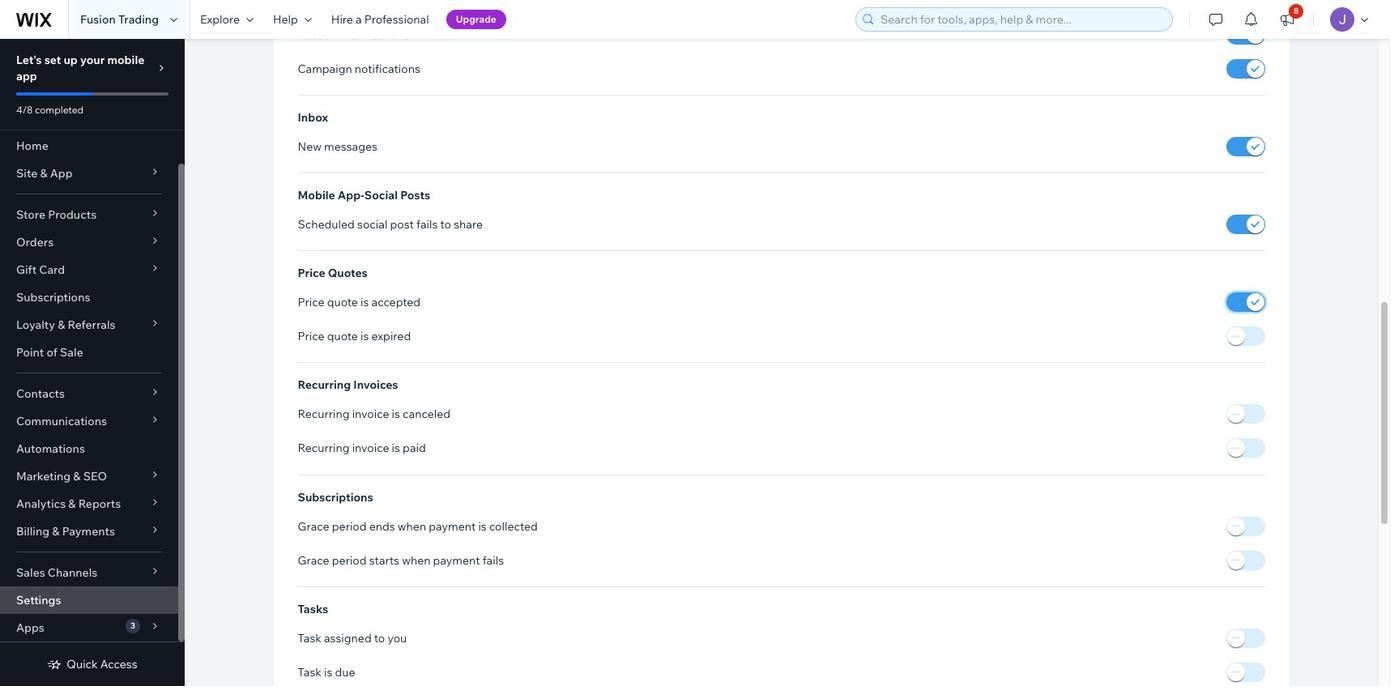 Task type: locate. For each thing, give the bounding box(es) containing it.
products
[[48, 207, 97, 222]]

when right starts
[[402, 553, 431, 568]]

1 vertical spatial grace
[[298, 553, 330, 568]]

to left 'share'
[[440, 217, 451, 232]]

quote for expired
[[327, 329, 358, 344]]

is for canceled
[[392, 407, 400, 422]]

notifications down hire a professional
[[344, 28, 410, 42]]

price down price quotes
[[298, 295, 325, 310]]

account notifications
[[298, 28, 410, 42]]

invoice for canceled
[[352, 407, 389, 422]]

invoice
[[352, 407, 389, 422], [352, 441, 389, 456]]

tasks
[[298, 602, 328, 616]]

1 vertical spatial notifications
[[355, 62, 420, 76]]

scheduled
[[298, 217, 355, 232]]

3 recurring from the top
[[298, 441, 350, 456]]

1 vertical spatial subscriptions
[[298, 490, 373, 504]]

a
[[356, 12, 362, 27]]

0 horizontal spatial subscriptions
[[16, 290, 90, 305]]

let's set up your mobile app
[[16, 53, 145, 83]]

2 recurring from the top
[[298, 407, 350, 422]]

& right site
[[40, 166, 47, 181]]

you
[[388, 631, 407, 646]]

1 period from the top
[[332, 519, 367, 534]]

& right billing
[[52, 524, 60, 539]]

analytics
[[16, 497, 66, 511]]

fails right post in the top of the page
[[417, 217, 438, 232]]

1 vertical spatial period
[[332, 553, 367, 568]]

payment left collected
[[429, 519, 476, 534]]

2 vertical spatial price
[[298, 329, 325, 344]]

1 recurring from the top
[[298, 378, 351, 393]]

payment for is
[[429, 519, 476, 534]]

price down price quote is accepted
[[298, 329, 325, 344]]

home
[[16, 139, 48, 153]]

task for task assigned to you
[[298, 631, 322, 646]]

scheduled social post fails to share
[[298, 217, 483, 232]]

0 vertical spatial recurring
[[298, 378, 351, 393]]

sidebar element
[[0, 39, 185, 686]]

2 task from the top
[[298, 665, 322, 680]]

recurring
[[298, 378, 351, 393], [298, 407, 350, 422], [298, 441, 350, 456]]

recurring invoices
[[298, 378, 398, 393]]

task
[[298, 631, 322, 646], [298, 665, 322, 680]]

notifications
[[344, 28, 410, 42], [355, 62, 420, 76]]

1 invoice from the top
[[352, 407, 389, 422]]

payments
[[62, 524, 115, 539]]

quick
[[67, 657, 98, 672]]

to left you
[[374, 631, 385, 646]]

when
[[398, 519, 426, 534], [402, 553, 431, 568]]

to
[[440, 217, 451, 232], [374, 631, 385, 646]]

0 vertical spatial period
[[332, 519, 367, 534]]

recurring for recurring invoice is canceled
[[298, 407, 350, 422]]

& for loyalty
[[58, 318, 65, 332]]

reports
[[78, 497, 121, 511]]

point of sale
[[16, 345, 83, 360]]

1 vertical spatial fails
[[483, 553, 504, 568]]

& right loyalty
[[58, 318, 65, 332]]

1 vertical spatial task
[[298, 665, 322, 680]]

2 period from the top
[[332, 553, 367, 568]]

task assigned to you
[[298, 631, 407, 646]]

period left ends
[[332, 519, 367, 534]]

& for analytics
[[68, 497, 76, 511]]

fails
[[417, 217, 438, 232], [483, 553, 504, 568]]

task down tasks
[[298, 631, 322, 646]]

up
[[64, 53, 78, 67]]

price
[[298, 266, 325, 281], [298, 295, 325, 310], [298, 329, 325, 344]]

price for price quote is expired
[[298, 329, 325, 344]]

store products
[[16, 207, 97, 222]]

subscriptions
[[16, 290, 90, 305], [298, 490, 373, 504]]

& for billing
[[52, 524, 60, 539]]

loyalty
[[16, 318, 55, 332]]

1 task from the top
[[298, 631, 322, 646]]

assigned
[[324, 631, 372, 646]]

2 vertical spatial recurring
[[298, 441, 350, 456]]

share
[[454, 217, 483, 232]]

& left seo
[[73, 469, 81, 484]]

hire
[[331, 12, 353, 27]]

is left paid
[[392, 441, 400, 456]]

1 grace from the top
[[298, 519, 330, 534]]

point
[[16, 345, 44, 360]]

quote down 'quotes'
[[327, 295, 358, 310]]

0 vertical spatial fails
[[417, 217, 438, 232]]

payment
[[429, 519, 476, 534], [433, 553, 480, 568]]

is left canceled
[[392, 407, 400, 422]]

period left starts
[[332, 553, 367, 568]]

price left 'quotes'
[[298, 266, 325, 281]]

social
[[357, 217, 388, 232]]

2 invoice from the top
[[352, 441, 389, 456]]

inbox
[[298, 110, 328, 125]]

recurring invoice is paid
[[298, 441, 426, 456]]

quote
[[327, 295, 358, 310], [327, 329, 358, 344]]

subscriptions up ends
[[298, 490, 373, 504]]

expired
[[372, 329, 411, 344]]

& for marketing
[[73, 469, 81, 484]]

1 vertical spatial quote
[[327, 329, 358, 344]]

task left due
[[298, 665, 322, 680]]

orders button
[[0, 229, 178, 256]]

subscriptions inside sidebar element
[[16, 290, 90, 305]]

gift
[[16, 263, 37, 277]]

hire a professional link
[[322, 0, 439, 39]]

0 vertical spatial notifications
[[344, 28, 410, 42]]

1 vertical spatial invoice
[[352, 441, 389, 456]]

notifications down account notifications
[[355, 62, 420, 76]]

when for ends
[[398, 519, 426, 534]]

messages
[[324, 140, 378, 154]]

& inside popup button
[[40, 166, 47, 181]]

1 vertical spatial when
[[402, 553, 431, 568]]

gift card
[[16, 263, 65, 277]]

is
[[361, 295, 369, 310], [361, 329, 369, 344], [392, 407, 400, 422], [392, 441, 400, 456], [478, 519, 487, 534], [324, 665, 332, 680]]

0 vertical spatial price
[[298, 266, 325, 281]]

task for task is due
[[298, 665, 322, 680]]

&
[[40, 166, 47, 181], [58, 318, 65, 332], [73, 469, 81, 484], [68, 497, 76, 511], [52, 524, 60, 539]]

invoice down the recurring invoice is canceled
[[352, 441, 389, 456]]

account
[[298, 28, 342, 42]]

3 price from the top
[[298, 329, 325, 344]]

when right ends
[[398, 519, 426, 534]]

is left due
[[324, 665, 332, 680]]

1 vertical spatial payment
[[433, 553, 480, 568]]

1 vertical spatial price
[[298, 295, 325, 310]]

price quote is expired
[[298, 329, 411, 344]]

price for price quotes
[[298, 266, 325, 281]]

settings
[[16, 593, 61, 608]]

0 vertical spatial invoice
[[352, 407, 389, 422]]

2 grace from the top
[[298, 553, 330, 568]]

period for starts
[[332, 553, 367, 568]]

0 vertical spatial grace
[[298, 519, 330, 534]]

is left accepted
[[361, 295, 369, 310]]

0 vertical spatial to
[[440, 217, 451, 232]]

1 horizontal spatial fails
[[483, 553, 504, 568]]

price for price quote is accepted
[[298, 295, 325, 310]]

2 price from the top
[[298, 295, 325, 310]]

payment for fails
[[433, 553, 480, 568]]

analytics & reports button
[[0, 490, 178, 518]]

of
[[47, 345, 57, 360]]

1 quote from the top
[[327, 295, 358, 310]]

automations link
[[0, 435, 178, 463]]

1 vertical spatial recurring
[[298, 407, 350, 422]]

is left collected
[[478, 519, 487, 534]]

& left reports
[[68, 497, 76, 511]]

0 vertical spatial payment
[[429, 519, 476, 534]]

0 vertical spatial subscriptions
[[16, 290, 90, 305]]

subscriptions link
[[0, 284, 178, 311]]

grace period ends when payment is collected
[[298, 519, 538, 534]]

recurring for recurring invoices
[[298, 378, 351, 393]]

period
[[332, 519, 367, 534], [332, 553, 367, 568]]

fails down collected
[[483, 553, 504, 568]]

quote down price quote is accepted
[[327, 329, 358, 344]]

app
[[16, 69, 37, 83]]

grace
[[298, 519, 330, 534], [298, 553, 330, 568]]

0 horizontal spatial to
[[374, 631, 385, 646]]

recurring down recurring invoices
[[298, 407, 350, 422]]

billing & payments button
[[0, 518, 178, 545]]

2 quote from the top
[[327, 329, 358, 344]]

0 vertical spatial when
[[398, 519, 426, 534]]

grace up tasks
[[298, 553, 330, 568]]

recurring left invoices
[[298, 378, 351, 393]]

recurring down the recurring invoice is canceled
[[298, 441, 350, 456]]

posts
[[400, 188, 431, 203]]

grace left ends
[[298, 519, 330, 534]]

0 vertical spatial quote
[[327, 295, 358, 310]]

sales
[[16, 566, 45, 580]]

is left expired
[[361, 329, 369, 344]]

subscriptions down card
[[16, 290, 90, 305]]

0 vertical spatial task
[[298, 631, 322, 646]]

payment down the grace period ends when payment is collected
[[433, 553, 480, 568]]

loyalty & referrals
[[16, 318, 116, 332]]

invoice down invoices
[[352, 407, 389, 422]]

grace for grace period ends when payment is collected
[[298, 519, 330, 534]]

trading
[[118, 12, 159, 27]]

1 price from the top
[[298, 266, 325, 281]]



Task type: describe. For each thing, give the bounding box(es) containing it.
when for starts
[[402, 553, 431, 568]]

post
[[390, 217, 414, 232]]

app
[[50, 166, 73, 181]]

mobile
[[298, 188, 335, 203]]

Search for tools, apps, help & more... field
[[876, 8, 1168, 31]]

price quotes
[[298, 266, 368, 281]]

point of sale link
[[0, 339, 178, 366]]

contacts
[[16, 387, 65, 401]]

orders
[[16, 235, 54, 250]]

analytics & reports
[[16, 497, 121, 511]]

recurring invoice is canceled
[[298, 407, 451, 422]]

grace period starts when payment fails
[[298, 553, 504, 568]]

grace for grace period starts when payment fails
[[298, 553, 330, 568]]

app-
[[338, 188, 364, 203]]

3
[[130, 621, 135, 631]]

mobile app-social posts
[[298, 188, 431, 203]]

marketing & seo button
[[0, 463, 178, 490]]

marketing
[[16, 469, 71, 484]]

channels
[[48, 566, 98, 580]]

sales channels
[[16, 566, 98, 580]]

accepted
[[372, 295, 421, 310]]

quick access button
[[47, 657, 137, 672]]

settings link
[[0, 587, 178, 614]]

communications button
[[0, 408, 178, 435]]

sales channels button
[[0, 559, 178, 587]]

marketing & seo
[[16, 469, 107, 484]]

new messages
[[298, 140, 378, 154]]

8 button
[[1270, 0, 1305, 39]]

site
[[16, 166, 37, 181]]

new
[[298, 140, 322, 154]]

canceled
[[403, 407, 451, 422]]

let's
[[16, 53, 42, 67]]

invoice for paid
[[352, 441, 389, 456]]

contacts button
[[0, 380, 178, 408]]

completed
[[35, 104, 84, 116]]

loyalty & referrals button
[[0, 311, 178, 339]]

professional
[[364, 12, 429, 27]]

4/8
[[16, 104, 33, 116]]

access
[[100, 657, 137, 672]]

store products button
[[0, 201, 178, 229]]

sale
[[60, 345, 83, 360]]

period for ends
[[332, 519, 367, 534]]

quotes
[[328, 266, 368, 281]]

fusion
[[80, 12, 116, 27]]

8
[[1294, 6, 1299, 16]]

hire a professional
[[331, 12, 429, 27]]

mobile
[[107, 53, 145, 67]]

quote for accepted
[[327, 295, 358, 310]]

apps
[[16, 621, 44, 635]]

upgrade
[[456, 13, 497, 25]]

0 horizontal spatial fails
[[417, 217, 438, 232]]

1 vertical spatial to
[[374, 631, 385, 646]]

store
[[16, 207, 45, 222]]

task is due
[[298, 665, 355, 680]]

is for expired
[[361, 329, 369, 344]]

price quote is accepted
[[298, 295, 421, 310]]

upgrade button
[[446, 10, 506, 29]]

seo
[[83, 469, 107, 484]]

is for accepted
[[361, 295, 369, 310]]

automations
[[16, 442, 85, 456]]

site & app
[[16, 166, 73, 181]]

ends
[[369, 519, 395, 534]]

card
[[39, 263, 65, 277]]

referrals
[[68, 318, 116, 332]]

set
[[44, 53, 61, 67]]

1 horizontal spatial to
[[440, 217, 451, 232]]

due
[[335, 665, 355, 680]]

social
[[364, 188, 398, 203]]

home link
[[0, 132, 178, 160]]

1 horizontal spatial subscriptions
[[298, 490, 373, 504]]

& for site
[[40, 166, 47, 181]]

quick access
[[67, 657, 137, 672]]

communications
[[16, 414, 107, 429]]

fusion trading
[[80, 12, 159, 27]]

recurring for recurring invoice is paid
[[298, 441, 350, 456]]

billing & payments
[[16, 524, 115, 539]]

site & app button
[[0, 160, 178, 187]]

notifications for account notifications
[[344, 28, 410, 42]]

your
[[80, 53, 105, 67]]

is for paid
[[392, 441, 400, 456]]

invoices
[[354, 378, 398, 393]]

billing
[[16, 524, 50, 539]]

notifications for campaign notifications
[[355, 62, 420, 76]]

help
[[273, 12, 298, 27]]

explore
[[200, 12, 240, 27]]



Task type: vqa. For each thing, say whether or not it's contained in the screenshot.
the information
no



